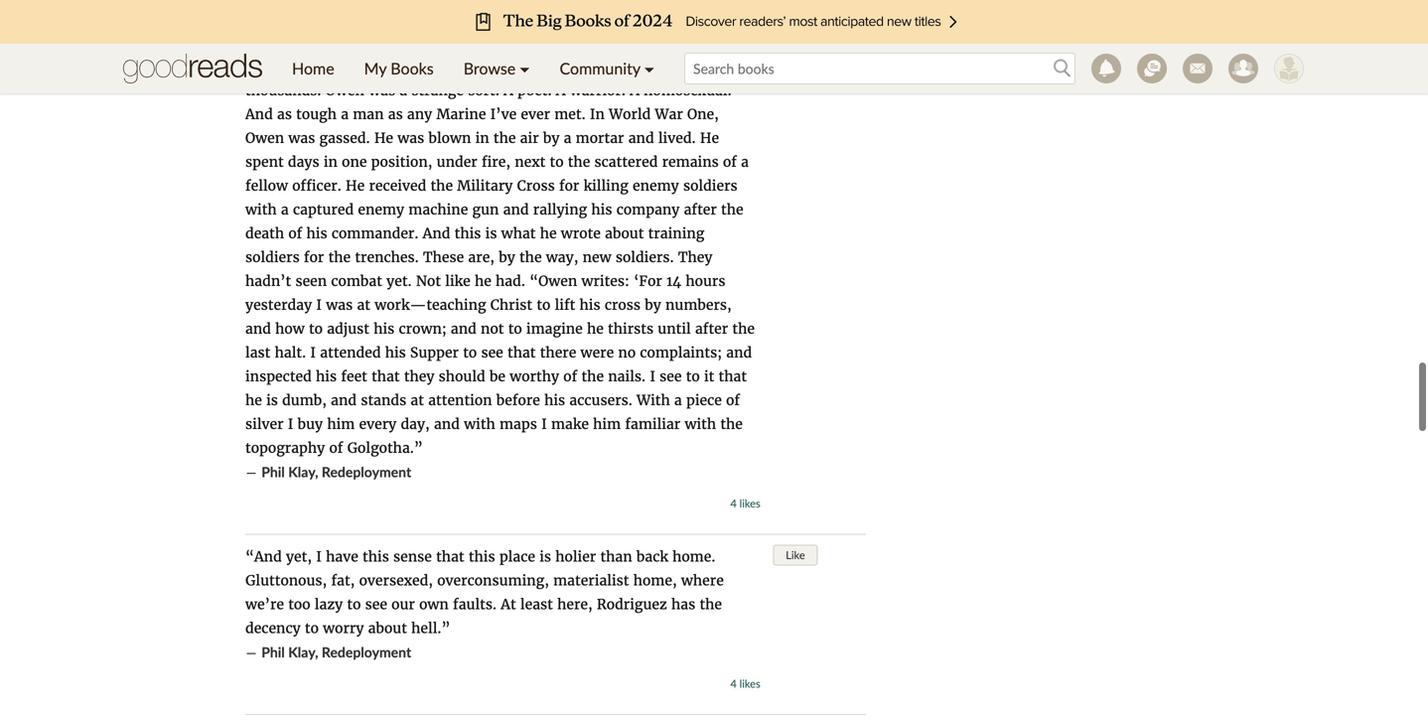 Task type: vqa. For each thing, say whether or not it's contained in the screenshot.
fifth Results from the bottom
no



Task type: describe. For each thing, give the bounding box(es) containing it.
and up 'last'
[[245, 320, 271, 338]]

materialist
[[554, 572, 630, 590]]

my
[[364, 59, 387, 78]]

2 as from the left
[[388, 105, 403, 123]]

his down captured on the top of the page
[[307, 225, 328, 242]]

feet
[[341, 368, 368, 386]]

the down mortar
[[568, 153, 591, 171]]

4 likes link for "and yet, i have this sense that this place is holier than back home. gluttonous, fat, oversexed, overconsuming, materialist home, where we're too lazy to see our own faults. at least here, rodriguez has the decency to worry about hell."
[[731, 677, 761, 691]]

before
[[497, 392, 540, 409]]

complaints;
[[640, 344, 722, 362]]

own
[[419, 596, 449, 614]]

like
[[445, 272, 471, 290]]

he up "silver"
[[245, 392, 262, 409]]

his up they
[[385, 344, 406, 362]]

work—teaching
[[375, 296, 486, 314]]

dumb,
[[282, 392, 327, 409]]

a left war
[[444, 58, 451, 76]]

of right the death
[[288, 225, 302, 242]]

▾ for browse ▾
[[520, 59, 530, 78]]

to right how
[[309, 320, 323, 338]]

a right with
[[675, 392, 682, 409]]

1 horizontal spatial see
[[481, 344, 504, 362]]

captured
[[293, 201, 354, 219]]

writes:
[[582, 272, 630, 290]]

1 vertical spatial after
[[696, 320, 729, 338]]

1 vertical spatial in
[[476, 129, 490, 147]]

he up were
[[587, 320, 604, 338]]

every
[[359, 415, 397, 433]]

in
[[590, 105, 605, 123]]

to left lift
[[537, 296, 551, 314]]

1 as from the left
[[277, 105, 292, 123]]

until
[[658, 320, 691, 338]]

redeployment link for "and yet, i have this sense that this place is holier than back home. gluttonous, fat, oversexed, overconsuming, materialist home, where we're too lazy to see our own faults. at least here, rodriguez has the decency to worry about hell."
[[322, 644, 412, 661]]

0 vertical spatial any
[[362, 34, 387, 52]]

and left not
[[451, 320, 477, 338]]

how
[[275, 320, 305, 338]]

to up the should on the left bottom of page
[[463, 344, 477, 362]]

that right it
[[719, 368, 747, 386]]

of right piece
[[727, 392, 740, 409]]

"and
[[245, 548, 282, 566]]

"i don't know if any of you know wilfred owen. he was a soldier who died in the first world war, a war that killed soldiers by the hundreds of thousands. owen was a strange sort. a poet. a warrior. a homosexual. and as tough a man as any marine i've ever met. in world war one, owen was gassed. he was blown in the air by a mortar and lived. he spent days in one position, under fire, next to the scattered remains of a fellow officer. he received the military cross for killing enemy soldiers with a captured enemy machine gun and rallying his company after the death of his commander. and this is what he wrote about training soldiers for the trenches. these are, by the way, new soldiers. they hadn't seen combat yet. not like he had. "owen writes: 'for 14 hours yesterday i was at work—teaching christ to lift his cross by numbers, and how to adjust his crown; and not to imagine he thirsts until after the last halt. i attended his supper to see that there were no complaints; and inspected his feet that they should be worthy of the nails. i see to it that he is dumb, and stands at attention before his accusers. with a piece of silver i buy him every day, and with maps i make him familiar with the topography of golgotha." ― phil klay, redeployment
[[245, 34, 755, 481]]

2 vertical spatial in
[[324, 153, 338, 171]]

to left it
[[686, 368, 700, 386]]

0 vertical spatial enemy
[[633, 177, 679, 195]]

gassed.
[[320, 129, 370, 147]]

of left golgotha."
[[329, 439, 343, 457]]

"i
[[245, 34, 260, 52]]

was up the position,
[[398, 129, 425, 147]]

marine
[[437, 105, 486, 123]]

if
[[348, 34, 358, 52]]

mortar
[[576, 129, 625, 147]]

friend requests image
[[1229, 54, 1259, 83]]

menu containing home
[[277, 44, 670, 93]]

i right maps
[[542, 415, 547, 433]]

topography
[[245, 439, 325, 457]]

inbox image
[[1184, 54, 1213, 83]]

position,
[[371, 153, 433, 171]]

and down feet
[[331, 392, 357, 409]]

2 know from the left
[[439, 34, 477, 52]]

warrior.
[[570, 81, 626, 99]]

0 vertical spatial at
[[357, 296, 371, 314]]

a left soldier
[[638, 34, 646, 52]]

last
[[245, 344, 271, 362]]

by down the 'for
[[645, 296, 662, 314]]

cross
[[517, 177, 555, 195]]

the up the machine
[[431, 177, 453, 195]]

machine
[[409, 201, 468, 219]]

his right lift
[[580, 296, 601, 314]]

owen.
[[537, 34, 580, 52]]

halt.
[[275, 344, 306, 362]]

to down too in the bottom of the page
[[305, 620, 319, 637]]

soldiers.
[[616, 248, 674, 266]]

he down rallying
[[540, 225, 557, 242]]

1 horizontal spatial is
[[486, 225, 497, 242]]

killing
[[584, 177, 629, 195]]

with
[[637, 392, 670, 409]]

attended
[[320, 344, 381, 362]]

redeployment link for "i don't know if any of you know wilfred owen. he was a soldier who died in the first world war, a war that killed soldiers by the hundreds of thousands. owen was a strange sort. a poet. a warrior. a homosexual. and as tough a man as any marine i've ever met. in world war one, owen was gassed. he was blown in the air by a mortar and lived. he spent days in one position, under fire, next to the scattered remains of a fellow officer. he received the military cross for killing enemy soldiers with a captured enemy machine gun and rallying his company after the death of his commander. and this is what he wrote about training soldiers for the trenches. these are, by the way, new soldiers. they hadn't seen combat yet. not like he had. "owen writes: 'for 14 hours yesterday i was at work—teaching christ to lift his cross by numbers, and how to adjust his crown; and not to imagine he thirsts until after the last halt. i attended his supper to see that there were no complaints; and inspected his feet that they should be worthy of the nails. i see to it that he is dumb, and stands at attention before his accusers. with a piece of silver i buy him every day, and with maps i make him familiar with the topography of golgotha."
[[322, 464, 412, 480]]

combat
[[331, 272, 383, 290]]

4 likes link for "i don't know if any of you know wilfred owen. he was a soldier who died in the first world war, a war that killed soldiers by the hundreds of thousands. owen was a strange sort. a poet. a warrior. a homosexual. and as tough a man as any marine i've ever met. in world war one, owen was gassed. he was blown in the air by a mortar and lived. he spent days in one position, under fire, next to the scattered remains of a fellow officer. he received the military cross for killing enemy soldiers with a captured enemy machine gun and rallying his company after the death of his commander. and this is what he wrote about training soldiers for the trenches. these are, by the way, new soldiers. they hadn't seen combat yet. not like he had. "owen writes: 'for 14 hours yesterday i was at work—teaching christ to lift his cross by numbers, and how to adjust his crown; and not to imagine he thirsts until after the last halt. i attended his supper to see that there were no complaints; and inspected his feet that they should be worthy of the nails. i see to it that he is dumb, and stands at attention before his accusers. with a piece of silver i buy him every day, and with maps i make him familiar with the topography of golgotha."
[[731, 497, 761, 510]]

decency
[[245, 620, 301, 637]]

0 horizontal spatial in
[[279, 58, 293, 76]]

military
[[457, 177, 513, 195]]

of left you in the top of the page
[[392, 34, 405, 52]]

training
[[649, 225, 705, 242]]

my group discussions image
[[1138, 54, 1168, 83]]

piece
[[687, 392, 722, 409]]

make
[[551, 415, 589, 433]]

days
[[288, 153, 320, 171]]

to right lazy
[[347, 596, 361, 614]]

the down were
[[582, 368, 604, 386]]

under
[[437, 153, 478, 171]]

i up with
[[650, 368, 656, 386]]

poet.
[[518, 81, 552, 99]]

the down soldier
[[640, 58, 663, 76]]

there
[[540, 344, 577, 362]]

browse ▾
[[464, 59, 530, 78]]

by up had.
[[499, 248, 516, 266]]

hours
[[686, 272, 726, 290]]

this up oversexed,
[[363, 548, 389, 566]]

― inside the "i don't know if any of you know wilfred owen. he was a soldier who died in the first world war, a war that killed soldiers by the hundreds of thousands. owen was a strange sort. a poet. a warrior. a homosexual. and as tough a man as any marine i've ever met. in world war one, owen was gassed. he was blown in the air by a mortar and lived. he spent days in one position, under fire, next to the scattered remains of a fellow officer. he received the military cross for killing enemy soldiers with a captured enemy machine gun and rallying his company after the death of his commander. and this is what he wrote about training soldiers for the trenches. these are, by the way, new soldiers. they hadn't seen combat yet. not like he had. "owen writes: 'for 14 hours yesterday i was at work—teaching christ to lift his cross by numbers, and how to adjust his crown; and not to imagine he thirsts until after the last halt. i attended his supper to see that there were no complaints; and inspected his feet that they should be worthy of the nails. i see to it that he is dumb, and stands at attention before his accusers. with a piece of silver i buy him every day, and with maps i make him familiar with the topography of golgotha." ― phil klay, redeployment
[[245, 464, 257, 481]]

1 horizontal spatial soldiers
[[561, 58, 616, 76]]

was up adjust
[[326, 296, 353, 314]]

his down killing in the left top of the page
[[592, 201, 613, 219]]

fire,
[[482, 153, 511, 171]]

i left buy
[[288, 415, 294, 433]]

a left man
[[341, 105, 349, 123]]

1 horizontal spatial with
[[464, 415, 496, 433]]

too
[[288, 596, 311, 614]]

had.
[[496, 272, 526, 290]]

gun
[[473, 201, 499, 219]]

was up days
[[289, 129, 315, 147]]

0 vertical spatial after
[[684, 201, 717, 219]]

'for
[[634, 272, 663, 290]]

0 vertical spatial and
[[245, 105, 273, 123]]

golgotha."
[[347, 439, 423, 457]]

fellow
[[245, 177, 288, 195]]

and up scattered
[[629, 129, 655, 147]]

and down 'attention'
[[434, 415, 460, 433]]

fat,
[[331, 572, 355, 590]]

he down man
[[374, 129, 394, 147]]

0 horizontal spatial is
[[266, 392, 278, 409]]

should
[[439, 368, 486, 386]]

i inside "and yet, i have this sense that this place is holier than back home. gluttonous, fat, oversexed, overconsuming, materialist home, where we're too lazy to see our own faults. at least here, rodriguez has the decency to worry about hell." ― phil klay, redeployment
[[316, 548, 322, 566]]

he down one,
[[700, 129, 719, 147]]

that up worthy
[[508, 344, 536, 362]]

he down are,
[[475, 272, 492, 290]]

yet.
[[387, 272, 412, 290]]

died
[[245, 58, 275, 76]]

0 horizontal spatial with
[[245, 201, 277, 219]]

of right the "hundreds"
[[737, 58, 751, 76]]

yet,
[[286, 548, 312, 566]]

a down met.
[[564, 129, 572, 147]]

of right remains
[[723, 153, 737, 171]]

my books
[[364, 59, 434, 78]]

war
[[456, 58, 482, 76]]

hell."
[[412, 620, 451, 637]]

home link
[[277, 44, 349, 93]]

the up combat
[[328, 248, 351, 266]]

home,
[[634, 572, 677, 590]]

maps
[[500, 415, 537, 433]]

at
[[501, 596, 516, 614]]

one
[[342, 153, 367, 171]]

are,
[[468, 248, 495, 266]]

crown;
[[399, 320, 447, 338]]

phil inside "and yet, i have this sense that this place is holier than back home. gluttonous, fat, oversexed, overconsuming, materialist home, where we're too lazy to see our own faults. at least here, rodriguez has the decency to worry about hell." ― phil klay, redeployment
[[262, 644, 285, 661]]

to right next
[[550, 153, 564, 171]]

his left feet
[[316, 368, 337, 386]]

that inside "and yet, i have this sense that this place is holier than back home. gluttonous, fat, oversexed, overconsuming, materialist home, where we're too lazy to see our own faults. at least here, rodriguez has the decency to worry about hell." ― phil klay, redeployment
[[436, 548, 465, 566]]

faults.
[[453, 596, 497, 614]]

of down there
[[564, 368, 578, 386]]

by up the warrior.
[[620, 58, 636, 76]]

wilfred
[[481, 34, 533, 52]]

"and yet, i have this sense that this place is holier than back home. gluttonous, fat, oversexed, overconsuming, materialist home, where we're too lazy to see our own faults. at least here, rodriguez has the decency to worry about hell." ― phil klay, redeployment
[[245, 548, 724, 662]]

2 vertical spatial soldiers
[[245, 248, 300, 266]]

14
[[667, 272, 682, 290]]

1 horizontal spatial and
[[423, 225, 451, 242]]

community ▾ button
[[545, 44, 670, 93]]

the inside "and yet, i have this sense that this place is holier than back home. gluttonous, fat, oversexed, overconsuming, materialist home, where we're too lazy to see our own faults. at least here, rodriguez has the decency to worry about hell." ― phil klay, redeployment
[[700, 596, 722, 614]]

his up make
[[545, 392, 566, 409]]

was up community ▾
[[607, 34, 634, 52]]

hadn't
[[245, 272, 291, 290]]

notifications image
[[1092, 54, 1122, 83]]



Task type: locate. For each thing, give the bounding box(es) containing it.
▾ up poet.
[[520, 59, 530, 78]]

with down 'attention'
[[464, 415, 496, 433]]

1 know from the left
[[306, 34, 344, 52]]

owen up spent
[[245, 129, 284, 147]]

you
[[410, 34, 435, 52]]

to right not
[[508, 320, 522, 338]]

1 horizontal spatial ▾
[[645, 59, 655, 78]]

like link for "and yet, i have this sense that this place is holier than back home. gluttonous, fat, oversexed, overconsuming, materialist home, where we're too lazy to see our own faults. at least here, rodriguez has the decency to worry about hell."
[[773, 545, 818, 566]]

0 horizontal spatial enemy
[[358, 201, 405, 219]]

sense
[[394, 548, 432, 566]]

1 vertical spatial redeployment link
[[322, 644, 412, 661]]

0 horizontal spatial for
[[304, 248, 324, 266]]

0 horizontal spatial a
[[504, 81, 514, 99]]

1 horizontal spatial him
[[593, 415, 621, 433]]

0 horizontal spatial ▾
[[520, 59, 530, 78]]

0 vertical spatial like link
[[773, 31, 818, 52]]

1 redeployment from the top
[[322, 464, 412, 480]]

home.
[[673, 548, 716, 566]]

first
[[324, 58, 356, 76]]

0 vertical spatial phil
[[262, 464, 285, 480]]

4 likes for "and yet, i have this sense that this place is holier than back home. gluttonous, fat, oversexed, overconsuming, materialist home, where we're too lazy to see our own faults. at least here, rodriguez has the decency to worry about hell."
[[731, 677, 761, 691]]

1 vertical spatial see
[[660, 368, 682, 386]]

phil
[[262, 464, 285, 480], [262, 644, 285, 661]]

2 4 likes from the top
[[731, 677, 761, 691]]

3 a from the left
[[630, 81, 640, 99]]

klay,
[[288, 464, 319, 480], [288, 644, 319, 661]]

his right adjust
[[374, 320, 395, 338]]

0 horizontal spatial and
[[245, 105, 273, 123]]

air
[[520, 129, 539, 147]]

worry
[[323, 620, 364, 637]]

received
[[369, 177, 427, 195]]

2 vertical spatial is
[[540, 548, 552, 566]]

know up home
[[306, 34, 344, 52]]

4
[[731, 497, 737, 510], [731, 677, 737, 691]]

he down "one"
[[346, 177, 365, 195]]

wrote
[[561, 225, 601, 242]]

phil down topography
[[262, 464, 285, 480]]

0 horizontal spatial know
[[306, 34, 344, 52]]

1 horizontal spatial about
[[605, 225, 644, 242]]

and up what
[[503, 201, 529, 219]]

met.
[[555, 105, 586, 123]]

0 horizontal spatial soldiers
[[245, 248, 300, 266]]

2 horizontal spatial is
[[540, 548, 552, 566]]

1 ― from the top
[[245, 464, 257, 481]]

phil inside the "i don't know if any of you know wilfred owen. he was a soldier who died in the first world war, a war that killed soldiers by the hundreds of thousands. owen was a strange sort. a poet. a warrior. a homosexual. and as tough a man as any marine i've ever met. in world war one, owen was gassed. he was blown in the air by a mortar and lived. he spent days in one position, under fire, next to the scattered remains of a fellow officer. he received the military cross for killing enemy soldiers with a captured enemy machine gun and rallying his company after the death of his commander. and this is what he wrote about training soldiers for the trenches. these are, by the way, new soldiers. they hadn't seen combat yet. not like he had. "owen writes: 'for 14 hours yesterday i was at work—teaching christ to lift his cross by numbers, and how to adjust his crown; and not to imagine he thirsts until after the last halt. i attended his supper to see that there were no complaints; and inspected his feet that they should be worthy of the nails. i see to it that he is dumb, and stands at attention before his accusers. with a piece of silver i buy him every day, and with maps i make him familiar with the topography of golgotha." ― phil klay, redeployment
[[262, 464, 285, 480]]

i right yet,
[[316, 548, 322, 566]]

about down our
[[368, 620, 407, 637]]

enemy
[[633, 177, 679, 195], [358, 201, 405, 219]]

worthy
[[510, 368, 560, 386]]

1 horizontal spatial in
[[324, 153, 338, 171]]

familiar
[[625, 415, 681, 433]]

1 phil from the top
[[262, 464, 285, 480]]

0 vertical spatial 4 likes
[[731, 497, 761, 510]]

2 vertical spatial see
[[365, 596, 388, 614]]

than
[[601, 548, 633, 566]]

sam green image
[[1275, 54, 1305, 83]]

who
[[702, 34, 731, 52]]

2 4 likes link from the top
[[731, 677, 761, 691]]

see down complaints;
[[660, 368, 682, 386]]

1 horizontal spatial at
[[411, 392, 424, 409]]

like link for "i don't know if any of you know wilfred owen. he was a soldier who died in the first world war, a war that killed soldiers by the hundreds of thousands. owen was a strange sort. a poet. a warrior. a homosexual. and as tough a man as any marine i've ever met. in world war one, owen was gassed. he was blown in the air by a mortar and lived. he spent days in one position, under fire, next to the scattered remains of a fellow officer. he received the military cross for killing enemy soldiers with a captured enemy machine gun and rallying his company after the death of his commander. and this is what he wrote about training soldiers for the trenches. these are, by the way, new soldiers. they hadn't seen combat yet. not like he had. "owen writes: 'for 14 hours yesterday i was at work—teaching christ to lift his cross by numbers, and how to adjust his crown; and not to imagine he thirsts until after the last halt. i attended his supper to see that there were no complaints; and inspected his feet that they should be worthy of the nails. i see to it that he is dumb, and stands at attention before his accusers. with a piece of silver i buy him every day, and with maps i make him familiar with the topography of golgotha."
[[773, 31, 818, 52]]

4 likes
[[731, 497, 761, 510], [731, 677, 761, 691]]

1 vertical spatial like
[[786, 549, 806, 562]]

2 ▾ from the left
[[645, 59, 655, 78]]

1 klay, from the top
[[288, 464, 319, 480]]

commander.
[[332, 225, 419, 242]]

a right remains
[[741, 153, 749, 171]]

christ
[[491, 296, 533, 314]]

1 vertical spatial likes
[[740, 677, 761, 691]]

1 horizontal spatial owen
[[326, 81, 365, 99]]

1 vertical spatial 4
[[731, 677, 737, 691]]

i've
[[491, 105, 517, 123]]

homosexual.
[[644, 81, 732, 99]]

the down piece
[[721, 415, 743, 433]]

as
[[277, 105, 292, 123], [388, 105, 403, 123]]

1 vertical spatial enemy
[[358, 201, 405, 219]]

see
[[481, 344, 504, 362], [660, 368, 682, 386], [365, 596, 388, 614]]

with
[[245, 201, 277, 219], [464, 415, 496, 433], [685, 415, 717, 433]]

phil down decency
[[262, 644, 285, 661]]

about inside "and yet, i have this sense that this place is holier than back home. gluttonous, fat, oversexed, overconsuming, materialist home, where we're too lazy to see our own faults. at least here, rodriguez has the decency to worry about hell." ― phil klay, redeployment
[[368, 620, 407, 637]]

1 4 from the top
[[731, 497, 737, 510]]

redeployment link down golgotha."
[[322, 464, 412, 480]]

a up "i've"
[[504, 81, 514, 99]]

seen
[[296, 272, 327, 290]]

is inside "and yet, i have this sense that this place is holier than back home. gluttonous, fat, oversexed, overconsuming, materialist home, where we're too lazy to see our own faults. at least here, rodriguez has the decency to worry about hell." ― phil klay, redeployment
[[540, 548, 552, 566]]

in up fire,
[[476, 129, 490, 147]]

1 vertical spatial 4 likes
[[731, 677, 761, 691]]

and right complaints;
[[727, 344, 752, 362]]

blown
[[429, 129, 471, 147]]

―
[[245, 464, 257, 481], [245, 644, 257, 662]]

not
[[416, 272, 441, 290]]

the left first
[[297, 58, 320, 76]]

enemy up commander.
[[358, 201, 405, 219]]

likes for "and yet, i have this sense that this place is holier than back home. gluttonous, fat, oversexed, overconsuming, materialist home, where we're too lazy to see our own faults. at least here, rodriguez has the decency to worry about hell."
[[740, 677, 761, 691]]

2 klay, from the top
[[288, 644, 319, 661]]

as down thousands.
[[277, 105, 292, 123]]

after
[[684, 201, 717, 219], [696, 320, 729, 338]]

world
[[361, 58, 402, 76], [609, 105, 651, 123]]

0 vertical spatial owen
[[326, 81, 365, 99]]

that up stands
[[372, 368, 400, 386]]

2 phil from the top
[[262, 644, 285, 661]]

0 vertical spatial klay,
[[288, 464, 319, 480]]

that down wilfred
[[486, 58, 514, 76]]

browse
[[464, 59, 516, 78]]

0 vertical spatial redeployment link
[[322, 464, 412, 480]]

1 horizontal spatial a
[[556, 81, 566, 99]]

the down where
[[700, 596, 722, 614]]

0 vertical spatial soldiers
[[561, 58, 616, 76]]

thirsts
[[608, 320, 654, 338]]

where
[[682, 572, 724, 590]]

numbers,
[[666, 296, 732, 314]]

was down my
[[369, 81, 396, 99]]

like for "i don't know if any of you know wilfred owen. he was a soldier who died in the first world war, a war that killed soldiers by the hundreds of thousands. owen was a strange sort. a poet. a warrior. a homosexual. and as tough a man as any marine i've ever met. in world war one, owen was gassed. he was blown in the air by a mortar and lived. he spent days in one position, under fire, next to the scattered remains of a fellow officer. he received the military cross for killing enemy soldiers with a captured enemy machine gun and rallying his company after the death of his commander. and this is what he wrote about training soldiers for the trenches. these are, by the way, new soldiers. they hadn't seen combat yet. not like he had. "owen writes: 'for 14 hours yesterday i was at work—teaching christ to lift his cross by numbers, and how to adjust his crown; and not to imagine he thirsts until after the last halt. i attended his supper to see that there were no complaints; and inspected his feet that they should be worthy of the nails. i see to it that he is dumb, and stands at attention before his accusers. with a piece of silver i buy him every day, and with maps i make him familiar with the topography of golgotha."
[[786, 34, 806, 48]]

0 horizontal spatial about
[[368, 620, 407, 637]]

war
[[655, 105, 684, 123]]

0 horizontal spatial at
[[357, 296, 371, 314]]

2 horizontal spatial in
[[476, 129, 490, 147]]

1 vertical spatial ―
[[245, 644, 257, 662]]

as right man
[[388, 105, 403, 123]]

least
[[521, 596, 553, 614]]

1 vertical spatial like link
[[773, 545, 818, 566]]

enemy up company on the top of page
[[633, 177, 679, 195]]

0 vertical spatial for
[[559, 177, 580, 195]]

1 horizontal spatial any
[[407, 105, 433, 123]]

back
[[637, 548, 669, 566]]

and
[[629, 129, 655, 147], [503, 201, 529, 219], [245, 320, 271, 338], [451, 320, 477, 338], [727, 344, 752, 362], [331, 392, 357, 409], [434, 415, 460, 433]]

2 horizontal spatial a
[[630, 81, 640, 99]]

way,
[[546, 248, 579, 266]]

he up community
[[584, 34, 603, 52]]

the right until
[[733, 320, 755, 338]]

1 vertical spatial owen
[[245, 129, 284, 147]]

2 ― from the top
[[245, 644, 257, 662]]

0 horizontal spatial see
[[365, 596, 388, 614]]

at down they
[[411, 392, 424, 409]]

1 vertical spatial any
[[407, 105, 433, 123]]

1 ▾ from the left
[[520, 59, 530, 78]]

redeployment
[[322, 464, 412, 480], [322, 644, 412, 661]]

know up war
[[439, 34, 477, 52]]

― down decency
[[245, 644, 257, 662]]

community
[[560, 59, 641, 78]]

a
[[638, 34, 646, 52], [444, 58, 451, 76], [400, 81, 408, 99], [341, 105, 349, 123], [564, 129, 572, 147], [741, 153, 749, 171], [281, 201, 289, 219], [675, 392, 682, 409]]

2 horizontal spatial with
[[685, 415, 717, 433]]

0 vertical spatial ―
[[245, 464, 257, 481]]

likes for "i don't know if any of you know wilfred owen. he was a soldier who died in the first world war, a war that killed soldiers by the hundreds of thousands. owen was a strange sort. a poet. a warrior. a homosexual. and as tough a man as any marine i've ever met. in world war one, owen was gassed. he was blown in the air by a mortar and lived. he spent days in one position, under fire, next to the scattered remains of a fellow officer. he received the military cross for killing enemy soldiers with a captured enemy machine gun and rallying his company after the death of his commander. and this is what he wrote about training soldiers for the trenches. these are, by the way, new soldiers. they hadn't seen combat yet. not like he had. "owen writes: 'for 14 hours yesterday i was at work—teaching christ to lift his cross by numbers, and how to adjust his crown; and not to imagine he thirsts until after the last halt. i attended his supper to see that there were no complaints; and inspected his feet that they should be worthy of the nails. i see to it that he is dumb, and stands at attention before his accusers. with a piece of silver i buy him every day, and with maps i make him familiar with the topography of golgotha."
[[740, 497, 761, 510]]

in left "one"
[[324, 153, 338, 171]]

is right place
[[540, 548, 552, 566]]

the down what
[[520, 248, 542, 266]]

Search books text field
[[685, 53, 1076, 84]]

see left our
[[365, 596, 388, 614]]

see down not
[[481, 344, 504, 362]]

0 vertical spatial about
[[605, 225, 644, 242]]

it
[[705, 368, 715, 386]]

2 redeployment from the top
[[322, 644, 412, 661]]

for up rallying
[[559, 177, 580, 195]]

about up soldiers. at the left top of page
[[605, 225, 644, 242]]

klay, inside the "i don't know if any of you know wilfred owen. he was a soldier who died in the first world war, a war that killed soldiers by the hundreds of thousands. owen was a strange sort. a poet. a warrior. a homosexual. and as tough a man as any marine i've ever met. in world war one, owen was gassed. he was blown in the air by a mortar and lived. he spent days in one position, under fire, next to the scattered remains of a fellow officer. he received the military cross for killing enemy soldiers with a captured enemy machine gun and rallying his company after the death of his commander. and this is what he wrote about training soldiers for the trenches. these are, by the way, new soldiers. they hadn't seen combat yet. not like he had. "owen writes: 'for 14 hours yesterday i was at work—teaching christ to lift his cross by numbers, and how to adjust his crown; and not to imagine he thirsts until after the last halt. i attended his supper to see that there were no complaints; and inspected his feet that they should be worthy of the nails. i see to it that he is dumb, and stands at attention before his accusers. with a piece of silver i buy him every day, and with maps i make him familiar with the topography of golgotha." ― phil klay, redeployment
[[288, 464, 319, 480]]

a
[[504, 81, 514, 99], [556, 81, 566, 99], [630, 81, 640, 99]]

imagine
[[527, 320, 583, 338]]

this up are,
[[455, 225, 481, 242]]

new
[[583, 248, 612, 266]]

2 a from the left
[[556, 81, 566, 99]]

1 vertical spatial soldiers
[[684, 177, 738, 195]]

at down combat
[[357, 296, 371, 314]]

0 vertical spatial like
[[786, 34, 806, 48]]

0 horizontal spatial any
[[362, 34, 387, 52]]

a down fellow
[[281, 201, 289, 219]]

2 like link from the top
[[773, 545, 818, 566]]

0 vertical spatial 4 likes link
[[731, 497, 761, 510]]

buy
[[298, 415, 323, 433]]

0 vertical spatial 4
[[731, 497, 737, 510]]

1 a from the left
[[504, 81, 514, 99]]

lived.
[[659, 129, 696, 147]]

for up the seen at the left top of page
[[304, 248, 324, 266]]

war,
[[407, 58, 439, 76]]

soldiers up the warrior.
[[561, 58, 616, 76]]

nails.
[[608, 368, 646, 386]]

1 vertical spatial 4 likes link
[[731, 677, 761, 691]]

about inside the "i don't know if any of you know wilfred owen. he was a soldier who died in the first world war, a war that killed soldiers by the hundreds of thousands. owen was a strange sort. a poet. a warrior. a homosexual. and as tough a man as any marine i've ever met. in world war one, owen was gassed. he was blown in the air by a mortar and lived. he spent days in one position, under fire, next to the scattered remains of a fellow officer. he received the military cross for killing enemy soldiers with a captured enemy machine gun and rallying his company after the death of his commander. and this is what he wrote about training soldiers for the trenches. these are, by the way, new soldiers. they hadn't seen combat yet. not like he had. "owen writes: 'for 14 hours yesterday i was at work—teaching christ to lift his cross by numbers, and how to adjust his crown; and not to imagine he thirsts until after the last halt. i attended his supper to see that there were no complaints; and inspected his feet that they should be worthy of the nails. i see to it that he is dumb, and stands at attention before his accusers. with a piece of silver i buy him every day, and with maps i make him familiar with the topography of golgotha." ― phil klay, redeployment
[[605, 225, 644, 242]]

0 horizontal spatial owen
[[245, 129, 284, 147]]

1 like from the top
[[786, 34, 806, 48]]

1 vertical spatial phil
[[262, 644, 285, 661]]

0 vertical spatial redeployment
[[322, 464, 412, 480]]

that
[[486, 58, 514, 76], [508, 344, 536, 362], [372, 368, 400, 386], [719, 368, 747, 386], [436, 548, 465, 566]]

1 vertical spatial klay,
[[288, 644, 319, 661]]

soldiers up "hadn't"
[[245, 248, 300, 266]]

redeployment inside "and yet, i have this sense that this place is holier than back home. gluttonous, fat, oversexed, overconsuming, materialist home, where we're too lazy to see our own faults. at least here, rodriguez has the decency to worry about hell." ― phil klay, redeployment
[[322, 644, 412, 661]]

oversexed,
[[359, 572, 433, 590]]

with up the death
[[245, 201, 277, 219]]

the down "i've"
[[494, 129, 516, 147]]

remains
[[662, 153, 719, 171]]

a up met.
[[556, 81, 566, 99]]

1 vertical spatial redeployment
[[322, 644, 412, 661]]

0 vertical spatial world
[[361, 58, 402, 76]]

is down gun
[[486, 225, 497, 242]]

2 likes from the top
[[740, 677, 761, 691]]

1 likes from the top
[[740, 497, 761, 510]]

1 horizontal spatial world
[[609, 105, 651, 123]]

i right the halt.
[[310, 344, 316, 362]]

klay, inside "and yet, i have this sense that this place is holier than back home. gluttonous, fat, oversexed, overconsuming, materialist home, where we're too lazy to see our own faults. at least here, rodriguez has the decency to worry about hell." ― phil klay, redeployment
[[288, 644, 319, 661]]

2 horizontal spatial see
[[660, 368, 682, 386]]

2 him from the left
[[593, 415, 621, 433]]

the up hours on the top
[[721, 201, 744, 219]]

0 horizontal spatial world
[[361, 58, 402, 76]]

4 likes for "i don't know if any of you know wilfred owen. he was a soldier who died in the first world war, a war that killed soldiers by the hundreds of thousands. owen was a strange sort. a poet. a warrior. a homosexual. and as tough a man as any marine i've ever met. in world war one, owen was gassed. he was blown in the air by a mortar and lived. he spent days in one position, under fire, next to the scattered remains of a fellow officer. he received the military cross for killing enemy soldiers with a captured enemy machine gun and rallying his company after the death of his commander. and this is what he wrote about training soldiers for the trenches. these are, by the way, new soldiers. they hadn't seen combat yet. not like he had. "owen writes: 'for 14 hours yesterday i was at work—teaching christ to lift his cross by numbers, and how to adjust his crown; and not to imagine he thirsts until after the last halt. i attended his supper to see that there were no complaints; and inspected his feet that they should be worthy of the nails. i see to it that he is dumb, and stands at attention before his accusers. with a piece of silver i buy him every day, and with maps i make him familiar with the topography of golgotha."
[[731, 497, 761, 510]]

1 horizontal spatial know
[[439, 34, 477, 52]]

to
[[550, 153, 564, 171], [537, 296, 551, 314], [309, 320, 323, 338], [508, 320, 522, 338], [463, 344, 477, 362], [686, 368, 700, 386], [347, 596, 361, 614], [305, 620, 319, 637]]

stands
[[361, 392, 407, 409]]

by
[[620, 58, 636, 76], [543, 129, 560, 147], [499, 248, 516, 266], [645, 296, 662, 314]]

of
[[392, 34, 405, 52], [737, 58, 751, 76], [723, 153, 737, 171], [288, 225, 302, 242], [564, 368, 578, 386], [727, 392, 740, 409], [329, 439, 343, 457]]

2 4 from the top
[[731, 677, 737, 691]]

like for "and yet, i have this sense that this place is holier than back home. gluttonous, fat, oversexed, overconsuming, materialist home, where we're too lazy to see our own faults. at least here, rodriguez has the decency to worry about hell."
[[786, 549, 806, 562]]

2 like from the top
[[786, 549, 806, 562]]

for
[[559, 177, 580, 195], [304, 248, 324, 266]]

0 horizontal spatial him
[[327, 415, 355, 433]]

― inside "and yet, i have this sense that this place is holier than back home. gluttonous, fat, oversexed, overconsuming, materialist home, where we're too lazy to see our own faults. at least here, rodriguez has the decency to worry about hell." ― phil klay, redeployment
[[245, 644, 257, 662]]

any down strange at the top left
[[407, 105, 433, 123]]

1 vertical spatial at
[[411, 392, 424, 409]]

is down inspected
[[266, 392, 278, 409]]

officer.
[[292, 177, 342, 195]]

redeployment link down worry
[[322, 644, 412, 661]]

0 vertical spatial likes
[[740, 497, 761, 510]]

0 horizontal spatial as
[[277, 105, 292, 123]]

1 horizontal spatial enemy
[[633, 177, 679, 195]]

not
[[481, 320, 504, 338]]

4 for "and yet, i have this sense that this place is holier than back home. gluttonous, fat, oversexed, overconsuming, materialist home, where we're too lazy to see our own faults. at least here, rodriguez has the decency to worry about hell."
[[731, 677, 737, 691]]

lift
[[555, 296, 576, 314]]

in up thousands.
[[279, 58, 293, 76]]

1 vertical spatial about
[[368, 620, 407, 637]]

0 vertical spatial see
[[481, 344, 504, 362]]

cross
[[605, 296, 641, 314]]

▾ inside popup button
[[645, 59, 655, 78]]

i down the seen at the left top of page
[[316, 296, 322, 314]]

spent
[[245, 153, 284, 171]]

2 horizontal spatial soldiers
[[684, 177, 738, 195]]

1 vertical spatial and
[[423, 225, 451, 242]]

books
[[391, 59, 434, 78]]

0 vertical spatial is
[[486, 225, 497, 242]]

be
[[490, 368, 506, 386]]

1 vertical spatial world
[[609, 105, 651, 123]]

know
[[306, 34, 344, 52], [439, 34, 477, 52]]

redeployment inside the "i don't know if any of you know wilfred owen. he was a soldier who died in the first world war, a war that killed soldiers by the hundreds of thousands. owen was a strange sort. a poet. a warrior. a homosexual. and as tough a man as any marine i've ever met. in world war one, owen was gassed. he was blown in the air by a mortar and lived. he spent days in one position, under fire, next to the scattered remains of a fellow officer. he received the military cross for killing enemy soldiers with a captured enemy machine gun and rallying his company after the death of his commander. and this is what he wrote about training soldiers for the trenches. these are, by the way, new soldiers. they hadn't seen combat yet. not like he had. "owen writes: 'for 14 hours yesterday i was at work—teaching christ to lift his cross by numbers, and how to adjust his crown; and not to imagine he thirsts until after the last halt. i attended his supper to see that there were no complaints; and inspected his feet that they should be worthy of the nails. i see to it that he is dumb, and stands at attention before his accusers. with a piece of silver i buy him every day, and with maps i make him familiar with the topography of golgotha." ― phil klay, redeployment
[[322, 464, 412, 480]]

Search for books to add to your shelves search field
[[685, 53, 1076, 84]]

browse ▾ button
[[449, 44, 545, 93]]

don't
[[264, 34, 301, 52]]

1 horizontal spatial for
[[559, 177, 580, 195]]

this up overconsuming,
[[469, 548, 495, 566]]

1 like link from the top
[[773, 31, 818, 52]]

by right the air
[[543, 129, 560, 147]]

have
[[326, 548, 359, 566]]

this
[[455, 225, 481, 242], [363, 548, 389, 566], [469, 548, 495, 566]]

1 redeployment link from the top
[[322, 464, 412, 480]]

1 horizontal spatial as
[[388, 105, 403, 123]]

4 likes link
[[731, 497, 761, 510], [731, 677, 761, 691]]

him down accusers.
[[593, 415, 621, 433]]

menu
[[277, 44, 670, 93]]

▾ inside dropdown button
[[520, 59, 530, 78]]

rallying
[[533, 201, 587, 219]]

2 redeployment link from the top
[[322, 644, 412, 661]]

▾
[[520, 59, 530, 78], [645, 59, 655, 78]]

our
[[392, 596, 415, 614]]

adjust
[[327, 320, 370, 338]]

next
[[515, 153, 546, 171]]

0 vertical spatial in
[[279, 58, 293, 76]]

attention
[[428, 392, 492, 409]]

1 vertical spatial for
[[304, 248, 324, 266]]

and down the machine
[[423, 225, 451, 242]]

see inside "and yet, i have this sense that this place is holier than back home. gluttonous, fat, oversexed, overconsuming, materialist home, where we're too lazy to see our own faults. at least here, rodriguez has the decency to worry about hell." ― phil klay, redeployment
[[365, 596, 388, 614]]

a down my books
[[400, 81, 408, 99]]

▾ for community ▾
[[645, 59, 655, 78]]

1 4 likes link from the top
[[731, 497, 761, 510]]

1 4 likes from the top
[[731, 497, 761, 510]]

klay, down topography
[[288, 464, 319, 480]]

4 for "i don't know if any of you know wilfred owen. he was a soldier who died in the first world war, a war that killed soldiers by the hundreds of thousands. owen was a strange sort. a poet. a warrior. a homosexual. and as tough a man as any marine i've ever met. in world war one, owen was gassed. he was blown in the air by a mortar and lived. he spent days in one position, under fire, next to the scattered remains of a fellow officer. he received the military cross for killing enemy soldiers with a captured enemy machine gun and rallying his company after the death of his commander. and this is what he wrote about training soldiers for the trenches. these are, by the way, new soldiers. they hadn't seen combat yet. not like he had. "owen writes: 'for 14 hours yesterday i was at work—teaching christ to lift his cross by numbers, and how to adjust his crown; and not to imagine he thirsts until after the last halt. i attended his supper to see that there were no complaints; and inspected his feet that they should be worthy of the nails. i see to it that he is dumb, and stands at attention before his accusers. with a piece of silver i buy him every day, and with maps i make him familiar with the topography of golgotha."
[[731, 497, 737, 510]]

soldiers
[[561, 58, 616, 76], [684, 177, 738, 195], [245, 248, 300, 266]]

1 him from the left
[[327, 415, 355, 433]]

1 vertical spatial is
[[266, 392, 278, 409]]

home
[[292, 59, 335, 78]]

this inside the "i don't know if any of you know wilfred owen. he was a soldier who died in the first world war, a war that killed soldiers by the hundreds of thousands. owen was a strange sort. a poet. a warrior. a homosexual. and as tough a man as any marine i've ever met. in world war one, owen was gassed. he was blown in the air by a mortar and lived. he spent days in one position, under fire, next to the scattered remains of a fellow officer. he received the military cross for killing enemy soldiers with a captured enemy machine gun and rallying his company after the death of his commander. and this is what he wrote about training soldiers for the trenches. these are, by the way, new soldiers. they hadn't seen combat yet. not like he had. "owen writes: 'for 14 hours yesterday i was at work—teaching christ to lift his cross by numbers, and how to adjust his crown; and not to imagine he thirsts until after the last halt. i attended his supper to see that there were no complaints; and inspected his feet that they should be worthy of the nails. i see to it that he is dumb, and stands at attention before his accusers. with a piece of silver i buy him every day, and with maps i make him familiar with the topography of golgotha." ― phil klay, redeployment
[[455, 225, 481, 242]]



